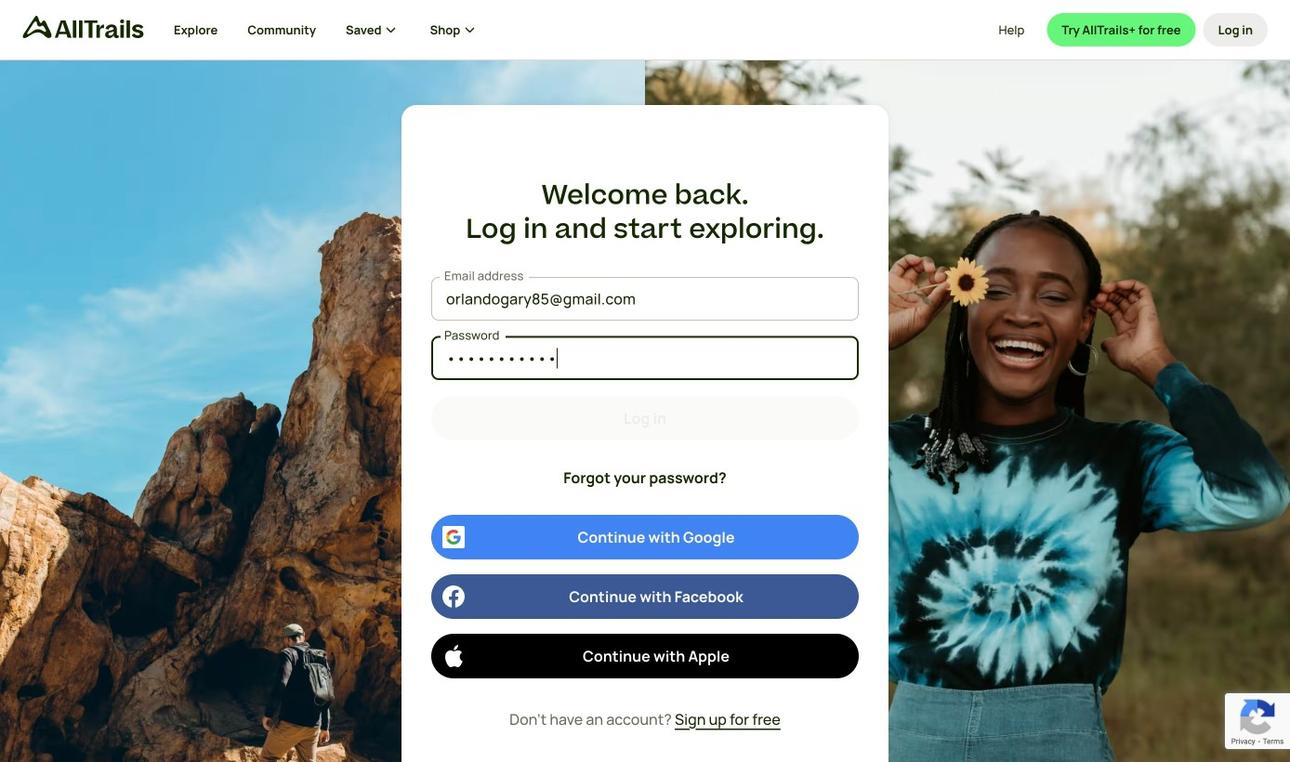 Task type: locate. For each thing, give the bounding box(es) containing it.
dialog
[[0, 0, 1290, 762]]

None password field
[[431, 338, 846, 378]]

None email field
[[431, 279, 846, 319]]



Task type: describe. For each thing, give the bounding box(es) containing it.
on one side, a person stands in the shadow of stunning red-rock formations, on the other, a woman smiles joyfully in a field with a flower over one ear. image
[[0, 60, 1290, 762]]



Task type: vqa. For each thing, say whether or not it's contained in the screenshot.
dialog
yes



